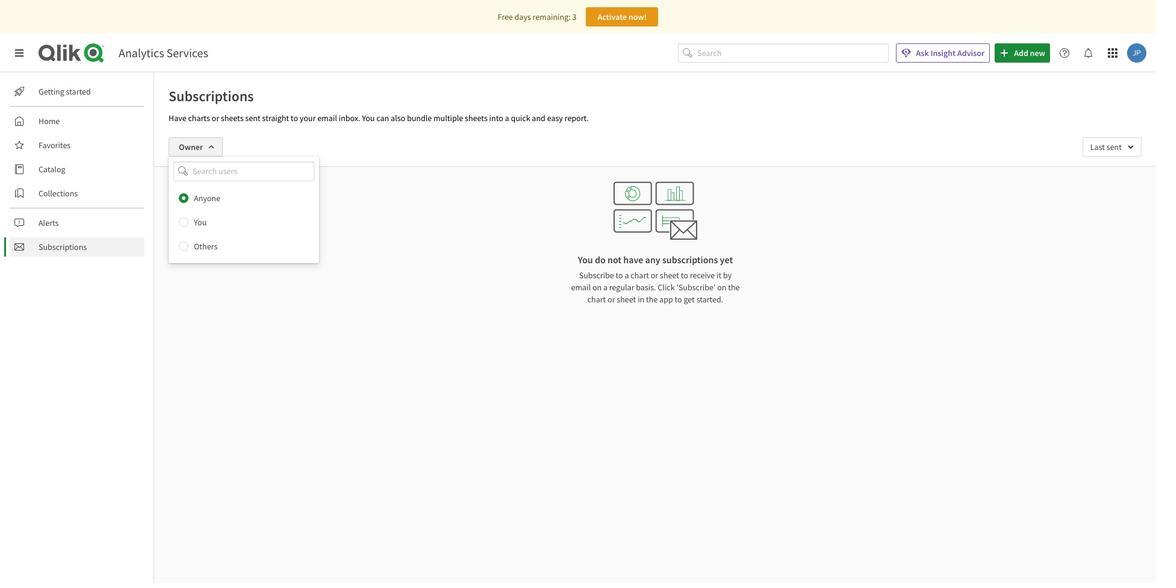 Task type: vqa. For each thing, say whether or not it's contained in the screenshot.
THE WEB link
no



Task type: locate. For each thing, give the bounding box(es) containing it.
0 horizontal spatial email
[[318, 113, 337, 123]]

free days remaining: 3
[[498, 11, 577, 22]]

1 horizontal spatial or
[[608, 294, 615, 305]]

ask insight advisor
[[916, 48, 985, 58]]

1 vertical spatial chart
[[588, 294, 606, 305]]

in
[[638, 294, 645, 305]]

chart down "subscribe"
[[588, 294, 606, 305]]

getting started
[[39, 86, 91, 97]]

sheet down regular
[[617, 294, 636, 305]]

home link
[[10, 111, 145, 131]]

Search users text field
[[190, 161, 300, 181]]

1 horizontal spatial on
[[718, 282, 727, 293]]

the right in
[[646, 294, 658, 305]]

do
[[595, 254, 606, 266]]

activate now! link
[[586, 7, 659, 27]]

1 vertical spatial email
[[571, 282, 591, 293]]

on down it
[[718, 282, 727, 293]]

2 horizontal spatial you
[[578, 254, 593, 266]]

the
[[728, 282, 740, 293], [646, 294, 658, 305]]

you up others
[[194, 217, 207, 227]]

on down "subscribe"
[[593, 282, 602, 293]]

2 vertical spatial or
[[608, 294, 615, 305]]

0 horizontal spatial on
[[593, 282, 602, 293]]

insight
[[931, 48, 956, 58]]

2 vertical spatial a
[[604, 282, 608, 293]]

0 vertical spatial you
[[362, 113, 375, 123]]

have
[[169, 113, 187, 123]]

sheets left into
[[465, 113, 488, 123]]

basis.
[[636, 282, 656, 293]]

anyone
[[194, 193, 220, 203]]

email down "subscribe"
[[571, 282, 591, 293]]

or
[[212, 113, 219, 123], [651, 270, 659, 281], [608, 294, 615, 305]]

getting
[[39, 86, 64, 97]]

you left 'can'
[[362, 113, 375, 123]]

you
[[362, 113, 375, 123], [194, 217, 207, 227], [578, 254, 593, 266]]

0 horizontal spatial subscriptions
[[39, 242, 87, 252]]

1 horizontal spatial sheet
[[660, 270, 680, 281]]

filters region
[[154, 128, 1157, 263]]

on
[[593, 282, 602, 293], [718, 282, 727, 293]]

a right into
[[505, 113, 509, 123]]

0 horizontal spatial a
[[505, 113, 509, 123]]

2 horizontal spatial a
[[625, 270, 629, 281]]

last
[[1091, 142, 1105, 152]]

catalog link
[[10, 160, 145, 179]]

1 sheets from the left
[[221, 113, 244, 123]]

subscriptions
[[169, 87, 254, 105], [39, 242, 87, 252]]

1 vertical spatial you
[[194, 217, 207, 227]]

any
[[646, 254, 661, 266]]

regular
[[610, 282, 635, 293]]

started
[[66, 86, 91, 97]]

catalog
[[39, 164, 65, 175]]

1 vertical spatial subscriptions
[[39, 242, 87, 252]]

0 horizontal spatial or
[[212, 113, 219, 123]]

0 horizontal spatial sent
[[245, 113, 261, 123]]

email right your
[[318, 113, 337, 123]]

0 vertical spatial a
[[505, 113, 509, 123]]

subscriptions
[[663, 254, 718, 266]]

charts
[[188, 113, 210, 123]]

1 vertical spatial sent
[[1107, 142, 1122, 152]]

sent
[[245, 113, 261, 123], [1107, 142, 1122, 152]]

Last sent field
[[1083, 137, 1142, 157]]

alerts
[[39, 217, 59, 228]]

app
[[660, 294, 673, 305]]

1 on from the left
[[593, 282, 602, 293]]

1 horizontal spatial sheets
[[465, 113, 488, 123]]

or up basis.
[[651, 270, 659, 281]]

into
[[489, 113, 503, 123]]

none field inside filters region
[[169, 161, 319, 181]]

by
[[724, 270, 732, 281]]

add
[[1015, 48, 1029, 58]]

1 vertical spatial sheet
[[617, 294, 636, 305]]

remaining:
[[533, 11, 571, 22]]

it
[[717, 270, 722, 281]]

can
[[377, 113, 389, 123]]

0 vertical spatial email
[[318, 113, 337, 123]]

days
[[515, 11, 531, 22]]

sheet up click
[[660, 270, 680, 281]]

0 vertical spatial subscriptions
[[169, 87, 254, 105]]

the down by
[[728, 282, 740, 293]]

0 vertical spatial sent
[[245, 113, 261, 123]]

sheet
[[660, 270, 680, 281], [617, 294, 636, 305]]

services
[[167, 45, 208, 60]]

chart
[[631, 270, 649, 281], [588, 294, 606, 305]]

0 vertical spatial the
[[728, 282, 740, 293]]

analytics services element
[[119, 45, 208, 60]]

1 vertical spatial a
[[625, 270, 629, 281]]

0 horizontal spatial you
[[194, 217, 207, 227]]

add new button
[[995, 43, 1051, 63]]

and
[[532, 113, 546, 123]]

1 horizontal spatial sent
[[1107, 142, 1122, 152]]

subscriptions down 'alerts'
[[39, 242, 87, 252]]

email
[[318, 113, 337, 123], [571, 282, 591, 293]]

0 horizontal spatial chart
[[588, 294, 606, 305]]

1 horizontal spatial subscriptions
[[169, 87, 254, 105]]

1 horizontal spatial a
[[604, 282, 608, 293]]

alerts link
[[10, 213, 145, 233]]

you inside owner option group
[[194, 217, 207, 227]]

sent left straight
[[245, 113, 261, 123]]

you for you
[[194, 217, 207, 227]]

None field
[[169, 161, 319, 181]]

click
[[658, 282, 675, 293]]

yet
[[720, 254, 733, 266]]

1 vertical spatial the
[[646, 294, 658, 305]]

2 vertical spatial you
[[578, 254, 593, 266]]

1 horizontal spatial you
[[362, 113, 375, 123]]

a
[[505, 113, 509, 123], [625, 270, 629, 281], [604, 282, 608, 293]]

a down "subscribe"
[[604, 282, 608, 293]]

you do not have any subscriptions yet subscribe to a chart or sheet to receive it by email on a regular basis. click 'subscribe' on the chart or sheet in the app to get started.
[[571, 254, 740, 305]]

0 horizontal spatial sheet
[[617, 294, 636, 305]]

1 horizontal spatial email
[[571, 282, 591, 293]]

chart up basis.
[[631, 270, 649, 281]]

sheets right charts
[[221, 113, 244, 123]]

0 horizontal spatial sheets
[[221, 113, 244, 123]]

sheets
[[221, 113, 244, 123], [465, 113, 488, 123]]

or down regular
[[608, 294, 615, 305]]

a up regular
[[625, 270, 629, 281]]

to
[[291, 113, 298, 123], [616, 270, 623, 281], [681, 270, 689, 281], [675, 294, 682, 305]]

owner
[[179, 142, 203, 152]]

2 horizontal spatial or
[[651, 270, 659, 281]]

sent right last
[[1107, 142, 1122, 152]]

inbox.
[[339, 113, 360, 123]]

last sent
[[1091, 142, 1122, 152]]

searchbar element
[[678, 43, 889, 63]]

you left do
[[578, 254, 593, 266]]

you inside you do not have any subscriptions yet subscribe to a chart or sheet to receive it by email on a regular basis. click 'subscribe' on the chart or sheet in the app to get started.
[[578, 254, 593, 266]]

subscriptions link
[[10, 237, 145, 257]]

or right charts
[[212, 113, 219, 123]]

1 horizontal spatial chart
[[631, 270, 649, 281]]

1 vertical spatial or
[[651, 270, 659, 281]]

2 on from the left
[[718, 282, 727, 293]]

home
[[39, 116, 60, 127]]

owner button
[[169, 137, 223, 157]]

to up regular
[[616, 270, 623, 281]]

subscriptions up charts
[[169, 87, 254, 105]]



Task type: describe. For each thing, give the bounding box(es) containing it.
Search text field
[[698, 43, 889, 63]]

close sidebar menu image
[[14, 48, 24, 58]]

straight
[[262, 113, 289, 123]]

to down subscriptions
[[681, 270, 689, 281]]

james peterson image
[[1128, 43, 1147, 63]]

have
[[624, 254, 644, 266]]

favorites link
[[10, 136, 145, 155]]

report.
[[565, 113, 589, 123]]

free
[[498, 11, 513, 22]]

not
[[608, 254, 622, 266]]

you for you do not have any subscriptions yet subscribe to a chart or sheet to receive it by email on a regular basis. click 'subscribe' on the chart or sheet in the app to get started.
[[578, 254, 593, 266]]

navigation pane element
[[0, 77, 154, 261]]

0 vertical spatial or
[[212, 113, 219, 123]]

get
[[684, 294, 695, 305]]

ask
[[916, 48, 929, 58]]

analytics services
[[119, 45, 208, 60]]

collections link
[[10, 184, 145, 203]]

activate now!
[[598, 11, 647, 22]]

activate
[[598, 11, 627, 22]]

to left get
[[675, 294, 682, 305]]

your
[[300, 113, 316, 123]]

multiple
[[434, 113, 463, 123]]

sent inside field
[[1107, 142, 1122, 152]]

started.
[[697, 294, 724, 305]]

have charts or sheets sent straight to your email inbox. you can also bundle multiple sheets into a quick and easy report.
[[169, 113, 589, 123]]

advisor
[[958, 48, 985, 58]]

easy
[[547, 113, 563, 123]]

subscriptions inside navigation pane element
[[39, 242, 87, 252]]

email inside you do not have any subscriptions yet subscribe to a chart or sheet to receive it by email on a regular basis. click 'subscribe' on the chart or sheet in the app to get started.
[[571, 282, 591, 293]]

0 horizontal spatial the
[[646, 294, 658, 305]]

collections
[[39, 188, 78, 199]]

bundle
[[407, 113, 432, 123]]

owner option group
[[169, 186, 319, 258]]

2 sheets from the left
[[465, 113, 488, 123]]

'subscribe'
[[677, 282, 716, 293]]

subscribe
[[579, 270, 614, 281]]

to left your
[[291, 113, 298, 123]]

now!
[[629, 11, 647, 22]]

quick
[[511, 113, 530, 123]]

others
[[194, 241, 218, 252]]

1 horizontal spatial the
[[728, 282, 740, 293]]

0 vertical spatial chart
[[631, 270, 649, 281]]

3
[[573, 11, 577, 22]]

receive
[[690, 270, 715, 281]]

ask insight advisor button
[[897, 43, 990, 63]]

getting started link
[[10, 82, 145, 101]]

also
[[391, 113, 405, 123]]

analytics
[[119, 45, 164, 60]]

favorites
[[39, 140, 71, 151]]

new
[[1030, 48, 1046, 58]]

add new
[[1015, 48, 1046, 58]]

0 vertical spatial sheet
[[660, 270, 680, 281]]



